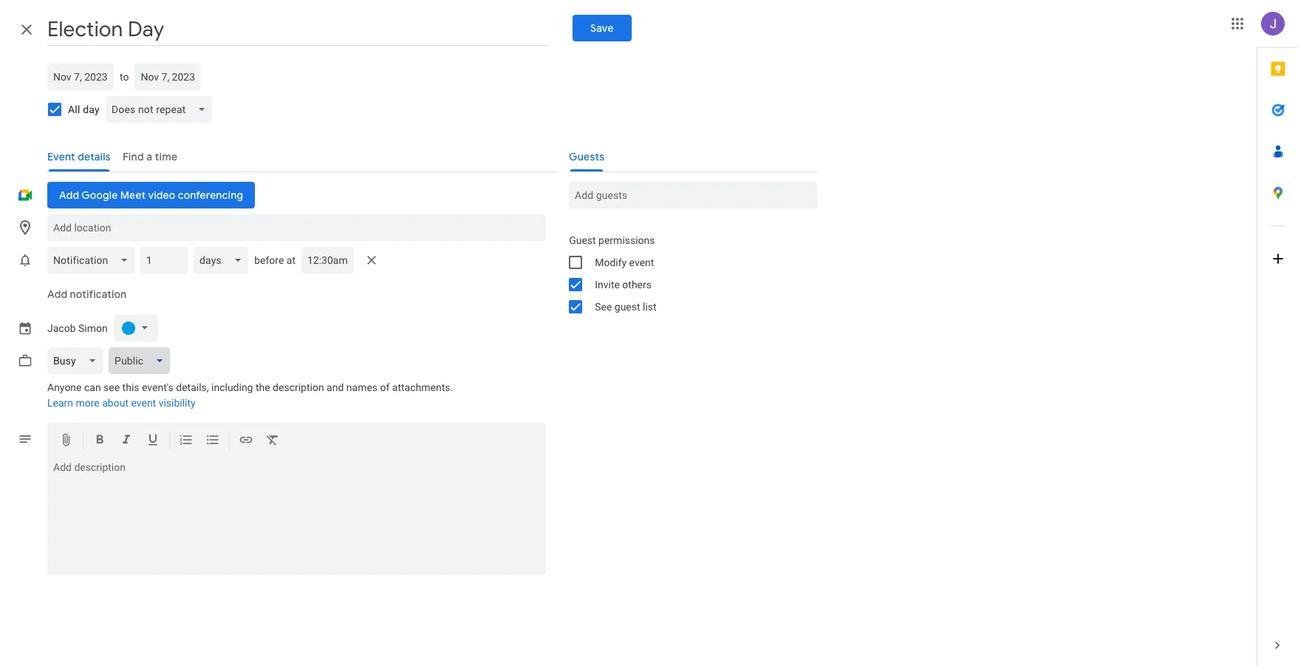Task type: vqa. For each thing, say whether or not it's contained in the screenshot.
Add notification on the left top of the page
yes



Task type: locate. For each thing, give the bounding box(es) containing it.
0 horizontal spatial event
[[131, 397, 156, 409]]

simon
[[78, 322, 108, 334]]

all day
[[68, 103, 100, 115]]

1 horizontal spatial event
[[630, 257, 655, 268]]

event
[[630, 257, 655, 268], [131, 397, 156, 409]]

event inside anyone can see this event's details, including the description and names of attachments. learn more about event visibility
[[131, 397, 156, 409]]

group
[[558, 229, 818, 318]]

invite others
[[595, 279, 652, 291]]

End date text field
[[141, 68, 195, 86]]

of
[[380, 381, 390, 393]]

0 vertical spatial event
[[630, 257, 655, 268]]

can
[[84, 381, 101, 393]]

others
[[623, 279, 652, 291]]

details,
[[176, 381, 209, 393]]

to
[[120, 71, 129, 83]]

italic image
[[119, 432, 134, 449]]

Days in advance for notification number field
[[147, 247, 182, 274]]

guest
[[569, 234, 596, 246]]

guest permissions
[[569, 234, 655, 246]]

Time of day text field
[[308, 253, 348, 268]]

day
[[83, 103, 100, 115]]

event down this
[[131, 397, 156, 409]]

anyone
[[47, 381, 82, 393]]

visibility
[[159, 397, 196, 409]]

at
[[287, 254, 296, 266]]

add notification
[[47, 288, 127, 301]]

None field
[[106, 96, 218, 123], [47, 247, 141, 274], [194, 247, 254, 274], [47, 347, 109, 374], [109, 347, 176, 374], [106, 96, 218, 123], [47, 247, 141, 274], [194, 247, 254, 274], [47, 347, 109, 374], [109, 347, 176, 374]]

invite
[[595, 279, 620, 291]]

1 vertical spatial event
[[131, 397, 156, 409]]

numbered list image
[[179, 432, 194, 449]]

tab list
[[1258, 48, 1299, 625]]

modify event
[[595, 257, 655, 268]]

before
[[254, 254, 284, 266]]

learn
[[47, 397, 73, 409]]

more
[[76, 397, 100, 409]]

attachments.
[[392, 381, 453, 393]]

modify
[[595, 257, 627, 268]]

event up others
[[630, 257, 655, 268]]

jacob simon
[[47, 322, 108, 334]]

this
[[122, 381, 139, 393]]

and
[[327, 381, 344, 393]]



Task type: describe. For each thing, give the bounding box(es) containing it.
insert link image
[[239, 432, 254, 449]]

bulleted list image
[[206, 432, 220, 449]]

save
[[590, 21, 614, 35]]

formatting options toolbar
[[47, 423, 546, 458]]

permissions
[[599, 234, 655, 246]]

notification
[[70, 288, 127, 301]]

the
[[256, 381, 270, 393]]

see
[[104, 381, 120, 393]]

event inside group
[[630, 257, 655, 268]]

see
[[595, 301, 612, 313]]

group containing guest permissions
[[558, 229, 818, 318]]

about
[[102, 397, 129, 409]]

Description text field
[[47, 461, 546, 572]]

event's
[[142, 381, 174, 393]]

underline image
[[146, 432, 160, 449]]

jacob
[[47, 322, 76, 334]]

the day before at 12:30am element
[[47, 244, 384, 276]]

guest
[[615, 301, 641, 313]]

bold image
[[92, 432, 107, 449]]

including
[[211, 381, 253, 393]]

add notification button
[[41, 276, 133, 312]]

list
[[643, 301, 657, 313]]

add
[[47, 288, 67, 301]]

description
[[273, 381, 324, 393]]

before at
[[254, 254, 296, 266]]

remove formatting image
[[265, 432, 280, 449]]

Start date text field
[[53, 68, 108, 86]]

anyone can see this event's details, including the description and names of attachments. learn more about event visibility
[[47, 381, 453, 409]]

see guest list
[[595, 301, 657, 313]]

all
[[68, 103, 80, 115]]

Guests text field
[[575, 182, 812, 208]]

Location text field
[[53, 214, 540, 241]]

learn more about event visibility link
[[47, 397, 196, 409]]

save button
[[573, 15, 632, 41]]

Title text field
[[47, 13, 549, 46]]

names
[[347, 381, 378, 393]]



